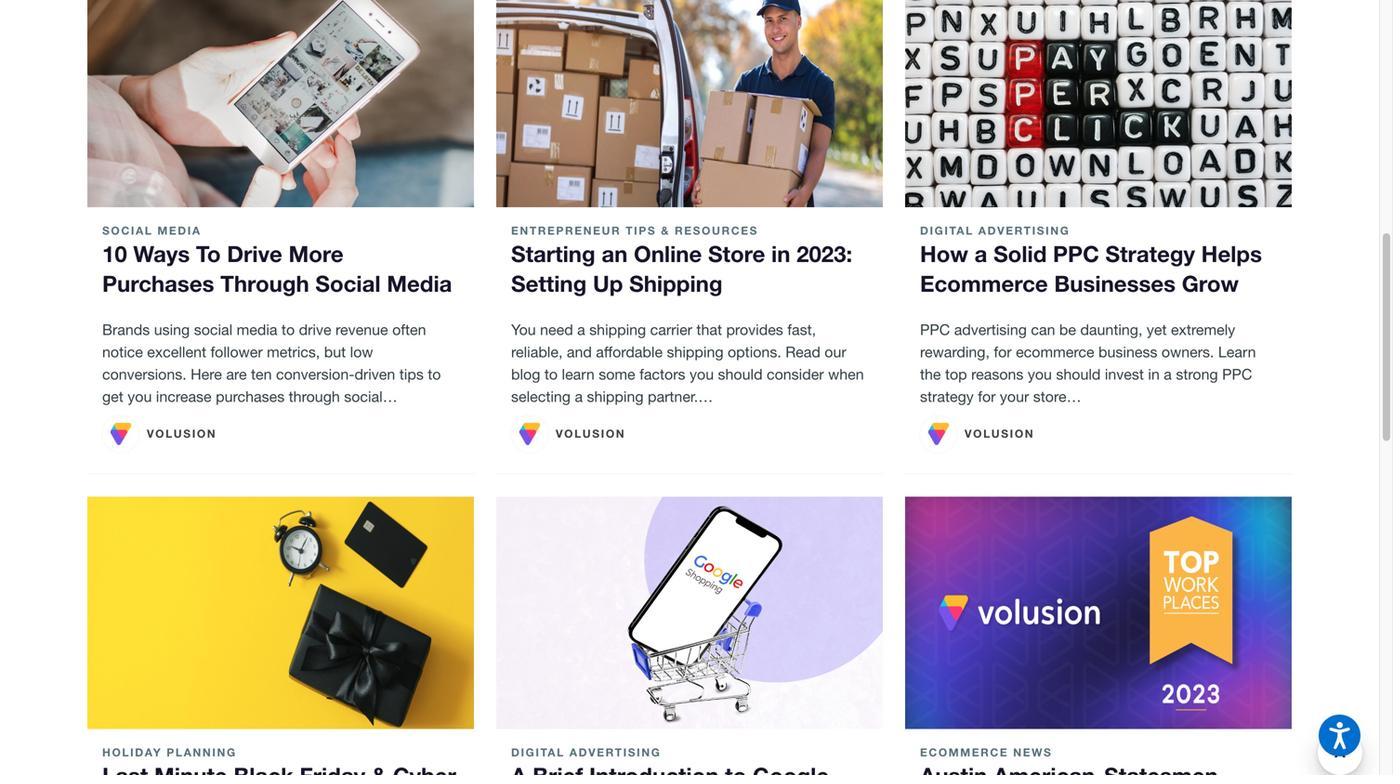 Task type: describe. For each thing, give the bounding box(es) containing it.
shipping
[[629, 270, 723, 296]]

ecommerce news
[[920, 746, 1052, 759]]

media
[[237, 321, 277, 338]]

yet
[[1147, 321, 1167, 338]]

starting an online store in 2023: setting up shipping image
[[496, 0, 883, 207]]

2 ecommerce from the top
[[920, 746, 1009, 759]]

ten
[[251, 366, 272, 383]]

volusion for starting an online store in 2023: setting up shipping
[[556, 427, 626, 440]]

more
[[289, 240, 344, 267]]

follower
[[210, 344, 263, 361]]

to inside you need a shipping carrier that provides fast, reliable, and affordable shipping options. read our blog to learn some factors you should consider when selecting a shipping partner.…
[[544, 366, 558, 383]]

0 horizontal spatial media
[[157, 224, 201, 237]]

conversion-
[[276, 366, 355, 383]]

resources
[[675, 224, 758, 237]]

owners.
[[1162, 344, 1214, 361]]

purchases
[[216, 388, 285, 405]]

extremely
[[1171, 321, 1235, 338]]

conversions.
[[102, 366, 187, 383]]

fast,
[[787, 321, 816, 338]]

volusion link for starting an online store in 2023: setting up shipping
[[511, 416, 626, 453]]

ecommerce
[[1016, 344, 1094, 361]]

in inside entrepreneur tips & resources starting an online store in 2023: setting up shipping
[[771, 240, 790, 267]]

digital advertising
[[511, 746, 661, 759]]

10
[[102, 240, 127, 267]]

&
[[661, 224, 670, 237]]

invest
[[1105, 366, 1144, 383]]

a inside digital advertising how a solid ppc strategy helps ecommerce businesses grow
[[975, 240, 987, 267]]

revenue
[[336, 321, 388, 338]]

blog
[[511, 366, 540, 383]]

rewarding,
[[920, 344, 990, 361]]

through
[[289, 388, 340, 405]]

planning
[[167, 746, 237, 759]]

how a solid ppc strategy helps ecommerce businesses grow image
[[905, 0, 1292, 207]]

solid
[[994, 240, 1047, 267]]

volusion link for how a solid ppc strategy helps ecommerce businesses grow
[[920, 416, 1035, 453]]

social…
[[344, 388, 398, 405]]

can
[[1031, 321, 1055, 338]]

1 vertical spatial shipping
[[667, 344, 724, 361]]

strong
[[1176, 366, 1218, 383]]

top
[[945, 366, 967, 383]]

be
[[1059, 321, 1076, 338]]

you need a shipping carrier that provides fast, reliable, and affordable shipping options. read our blog to learn some factors you should consider when selecting a shipping partner.…
[[511, 321, 864, 405]]

2 vertical spatial shipping
[[587, 388, 644, 405]]

store…
[[1033, 388, 1081, 405]]

a up and on the top of page
[[577, 321, 585, 338]]

purchases
[[102, 270, 214, 296]]

are
[[226, 366, 247, 383]]

ecommerce news link
[[920, 744, 1277, 775]]

2 vertical spatial ppc
[[1222, 366, 1252, 383]]

holiday
[[102, 746, 162, 759]]

you inside you need a shipping carrier that provides fast, reliable, and affordable shipping options. read our blog to learn some factors you should consider when selecting a shipping partner.…
[[690, 366, 714, 383]]

brands using social media to drive revenue often notice excellent follower metrics, but low conversions. here are ten conversion-driven tips to get you increase purchases through social…
[[102, 321, 441, 405]]

a down learn at left
[[575, 388, 583, 405]]

driven
[[355, 366, 395, 383]]

you inside brands using social media to drive revenue often notice excellent follower metrics, but low conversions. here are ten conversion-driven tips to get you increase purchases through social…
[[128, 388, 152, 405]]

get
[[102, 388, 123, 405]]

1 vertical spatial media
[[387, 270, 452, 296]]

when
[[828, 366, 864, 383]]

in inside ppc advertising can be daunting, yet extremely rewarding, for ecommerce business owners. learn the top reasons you should invest in a strong ppc strategy for your store…
[[1148, 366, 1160, 383]]

0 horizontal spatial ppc
[[920, 321, 950, 338]]

open accessibe: accessibility options, statement and help image
[[1329, 722, 1350, 749]]

options.
[[728, 344, 781, 361]]

and
[[567, 344, 592, 361]]

advertising for digital advertising
[[570, 746, 661, 759]]

reasons
[[971, 366, 1024, 383]]

you inside ppc advertising can be daunting, yet extremely rewarding, for ecommerce business owners. learn the top reasons you should invest in a strong ppc strategy for your store…
[[1028, 366, 1052, 383]]

digital advertising how a solid ppc strategy helps ecommerce businesses grow
[[920, 224, 1262, 296]]

an
[[602, 240, 628, 267]]

excellent
[[147, 344, 206, 361]]

10 ways to drive more purchases through social media image
[[87, 0, 474, 207]]

austin american-statesmen awards volusion as a top workplace 2023 image
[[905, 497, 1292, 729]]

up
[[593, 270, 623, 296]]

starting
[[511, 240, 595, 267]]



Task type: vqa. For each thing, say whether or not it's contained in the screenshot.


Task type: locate. For each thing, give the bounding box(es) containing it.
some
[[599, 366, 635, 383]]

learn
[[1218, 344, 1256, 361]]

selecting
[[511, 388, 571, 405]]

social down "more"
[[315, 270, 381, 296]]

ecommerce
[[920, 270, 1048, 296], [920, 746, 1009, 759]]

social
[[194, 321, 233, 338]]

ppc inside digital advertising how a solid ppc strategy helps ecommerce businesses grow
[[1053, 240, 1099, 267]]

0 vertical spatial advertising
[[978, 224, 1070, 237]]

you
[[690, 366, 714, 383], [1028, 366, 1052, 383], [128, 388, 152, 405]]

tips
[[626, 224, 656, 237]]

a inside ppc advertising can be daunting, yet extremely rewarding, for ecommerce business owners. learn the top reasons you should invest in a strong ppc strategy for your store…
[[1164, 366, 1172, 383]]

holiday planning link
[[102, 744, 459, 775]]

through
[[220, 270, 309, 296]]

1 vertical spatial ppc
[[920, 321, 950, 338]]

entrepreneur tips & resources starting an online store in 2023: setting up shipping
[[511, 224, 852, 296]]

news
[[1013, 746, 1052, 759]]

1 horizontal spatial you
[[690, 366, 714, 383]]

reliable,
[[511, 344, 563, 361]]

that
[[697, 321, 722, 338]]

strategy
[[920, 388, 974, 405]]

last minute black friday & cyber monday ecommerce tips image
[[87, 497, 474, 729]]

0 vertical spatial social
[[102, 224, 153, 237]]

you down conversions.
[[128, 388, 152, 405]]

0 vertical spatial media
[[157, 224, 201, 237]]

but
[[324, 344, 346, 361]]

should up store…
[[1056, 366, 1101, 383]]

1 should from the left
[[718, 366, 763, 383]]

helps
[[1201, 240, 1262, 267]]

affordable
[[596, 344, 663, 361]]

2 horizontal spatial to
[[544, 366, 558, 383]]

1 horizontal spatial media
[[387, 270, 452, 296]]

1 vertical spatial for
[[978, 388, 996, 405]]

volusion for how a solid ppc strategy helps ecommerce businesses grow
[[965, 427, 1035, 440]]

businesses
[[1054, 270, 1176, 296]]

2 should from the left
[[1056, 366, 1101, 383]]

in left '2023:'
[[771, 240, 790, 267]]

ppc up "businesses"
[[1053, 240, 1099, 267]]

1 vertical spatial ecommerce
[[920, 746, 1009, 759]]

1 horizontal spatial to
[[428, 366, 441, 383]]

volusion for 10 ways to drive more purchases through social media
[[147, 427, 217, 440]]

volusion link for 10 ways to drive more purchases through social media
[[102, 416, 217, 453]]

you up partner.…
[[690, 366, 714, 383]]

volusion link down selecting
[[511, 416, 626, 453]]

2023:
[[797, 240, 852, 267]]

should
[[718, 366, 763, 383], [1056, 366, 1101, 383]]

ppc up rewarding,
[[920, 321, 950, 338]]

0 horizontal spatial social
[[102, 224, 153, 237]]

in
[[771, 240, 790, 267], [1148, 366, 1160, 383]]

media up often
[[387, 270, 452, 296]]

a
[[975, 240, 987, 267], [577, 321, 585, 338], [1164, 366, 1172, 383], [575, 388, 583, 405]]

1 vertical spatial social
[[315, 270, 381, 296]]

1 horizontal spatial in
[[1148, 366, 1160, 383]]

often
[[392, 321, 426, 338]]

your
[[1000, 388, 1029, 405]]

ppc advertising can be daunting, yet extremely rewarding, for ecommerce business owners. learn the top reasons you should invest in a strong ppc strategy for your store…
[[920, 321, 1256, 405]]

0 vertical spatial ecommerce
[[920, 270, 1048, 296]]

drive
[[299, 321, 331, 338]]

ppc down learn
[[1222, 366, 1252, 383]]

digital for digital advertising
[[511, 746, 565, 759]]

1 horizontal spatial advertising
[[978, 224, 1070, 237]]

0 vertical spatial for
[[994, 344, 1012, 361]]

0 horizontal spatial volusion link
[[102, 416, 217, 453]]

for up reasons
[[994, 344, 1012, 361]]

should inside you need a shipping carrier that provides fast, reliable, and affordable shipping options. read our blog to learn some factors you should consider when selecting a shipping partner.…
[[718, 366, 763, 383]]

media up ways on the left
[[157, 224, 201, 237]]

3 volusion from the left
[[965, 427, 1035, 440]]

1 horizontal spatial volusion
[[556, 427, 626, 440]]

0 horizontal spatial to
[[282, 321, 295, 338]]

to
[[196, 240, 221, 267]]

1 volusion from the left
[[147, 427, 217, 440]]

1 horizontal spatial volusion link
[[511, 416, 626, 453]]

shipping down some
[[587, 388, 644, 405]]

drive
[[227, 240, 282, 267]]

0 horizontal spatial digital
[[511, 746, 565, 759]]

3 volusion link from the left
[[920, 416, 1035, 453]]

1 horizontal spatial digital
[[920, 224, 974, 237]]

a left strong
[[1164, 366, 1172, 383]]

2 horizontal spatial ppc
[[1222, 366, 1252, 383]]

digital inside digital advertising how a solid ppc strategy helps ecommerce businesses grow
[[920, 224, 974, 237]]

1 horizontal spatial ppc
[[1053, 240, 1099, 267]]

to up selecting
[[544, 366, 558, 383]]

volusion link
[[102, 416, 217, 453], [511, 416, 626, 453], [920, 416, 1035, 453]]

volusion down increase
[[147, 427, 217, 440]]

volusion link down increase
[[102, 416, 217, 453]]

ways
[[133, 240, 190, 267]]

0 horizontal spatial volusion
[[147, 427, 217, 440]]

factors
[[640, 366, 685, 383]]

online
[[634, 240, 702, 267]]

you down ecommerce
[[1028, 366, 1052, 383]]

here
[[191, 366, 222, 383]]

carrier
[[650, 321, 692, 338]]

advertising for digital advertising how a solid ppc strategy helps ecommerce businesses grow
[[978, 224, 1070, 237]]

tips
[[399, 366, 424, 383]]

using
[[154, 321, 190, 338]]

provides
[[726, 321, 783, 338]]

ecommerce left news
[[920, 746, 1009, 759]]

1 vertical spatial in
[[1148, 366, 1160, 383]]

ppc
[[1053, 240, 1099, 267], [920, 321, 950, 338], [1222, 366, 1252, 383]]

digital
[[920, 224, 974, 237], [511, 746, 565, 759]]

a brief introduction to google shopping campaigns image
[[496, 497, 883, 729]]

for down reasons
[[978, 388, 996, 405]]

advertising inside digital advertising link
[[570, 746, 661, 759]]

advertising inside digital advertising how a solid ppc strategy helps ecommerce businesses grow
[[978, 224, 1070, 237]]

volusion link down strategy
[[920, 416, 1035, 453]]

0 horizontal spatial advertising
[[570, 746, 661, 759]]

1 volusion link from the left
[[102, 416, 217, 453]]

read
[[786, 344, 821, 361]]

2 volusion link from the left
[[511, 416, 626, 453]]

0 horizontal spatial should
[[718, 366, 763, 383]]

1 vertical spatial digital
[[511, 746, 565, 759]]

increase
[[156, 388, 212, 405]]

ecommerce down solid
[[920, 270, 1048, 296]]

you
[[511, 321, 536, 338]]

grow
[[1182, 270, 1239, 296]]

the
[[920, 366, 941, 383]]

should down options.
[[718, 366, 763, 383]]

daunting,
[[1080, 321, 1143, 338]]

brands
[[102, 321, 150, 338]]

partner.…
[[648, 388, 713, 405]]

0 vertical spatial shipping
[[589, 321, 646, 338]]

to up metrics,
[[282, 321, 295, 338]]

0 horizontal spatial in
[[771, 240, 790, 267]]

digital for digital advertising how a solid ppc strategy helps ecommerce businesses grow
[[920, 224, 974, 237]]

entrepreneur
[[511, 224, 621, 237]]

to
[[282, 321, 295, 338], [428, 366, 441, 383], [544, 366, 558, 383]]

social media 10 ways to drive more purchases through social media
[[102, 224, 452, 296]]

social up 10
[[102, 224, 153, 237]]

notice
[[102, 344, 143, 361]]

2 horizontal spatial volusion link
[[920, 416, 1035, 453]]

shipping up affordable at the top of page
[[589, 321, 646, 338]]

learn
[[562, 366, 595, 383]]

1 horizontal spatial should
[[1056, 366, 1101, 383]]

consider
[[767, 366, 824, 383]]

in right the invest
[[1148, 366, 1160, 383]]

how
[[920, 240, 968, 267]]

advertising
[[954, 321, 1027, 338]]

volusion down learn at left
[[556, 427, 626, 440]]

setting
[[511, 270, 587, 296]]

holiday planning
[[102, 746, 237, 759]]

our
[[825, 344, 846, 361]]

volusion down your
[[965, 427, 1035, 440]]

should inside ppc advertising can be daunting, yet extremely rewarding, for ecommerce business owners. learn the top reasons you should invest in a strong ppc strategy for your store…
[[1056, 366, 1101, 383]]

ecommerce inside digital advertising how a solid ppc strategy helps ecommerce businesses grow
[[920, 270, 1048, 296]]

strategy
[[1106, 240, 1195, 267]]

0 vertical spatial ppc
[[1053, 240, 1099, 267]]

to right tips
[[428, 366, 441, 383]]

1 ecommerce from the top
[[920, 270, 1048, 296]]

2 horizontal spatial volusion
[[965, 427, 1035, 440]]

media
[[157, 224, 201, 237], [387, 270, 452, 296]]

need
[[540, 321, 573, 338]]

0 horizontal spatial you
[[128, 388, 152, 405]]

for
[[994, 344, 1012, 361], [978, 388, 996, 405]]

0 vertical spatial in
[[771, 240, 790, 267]]

2 horizontal spatial you
[[1028, 366, 1052, 383]]

store
[[708, 240, 765, 267]]

2 volusion from the left
[[556, 427, 626, 440]]

digital advertising link
[[511, 744, 868, 775]]

shipping down that
[[667, 344, 724, 361]]

business
[[1099, 344, 1158, 361]]

1 horizontal spatial social
[[315, 270, 381, 296]]

0 vertical spatial digital
[[920, 224, 974, 237]]

1 vertical spatial advertising
[[570, 746, 661, 759]]

a right how at the right of the page
[[975, 240, 987, 267]]

low
[[350, 344, 373, 361]]



